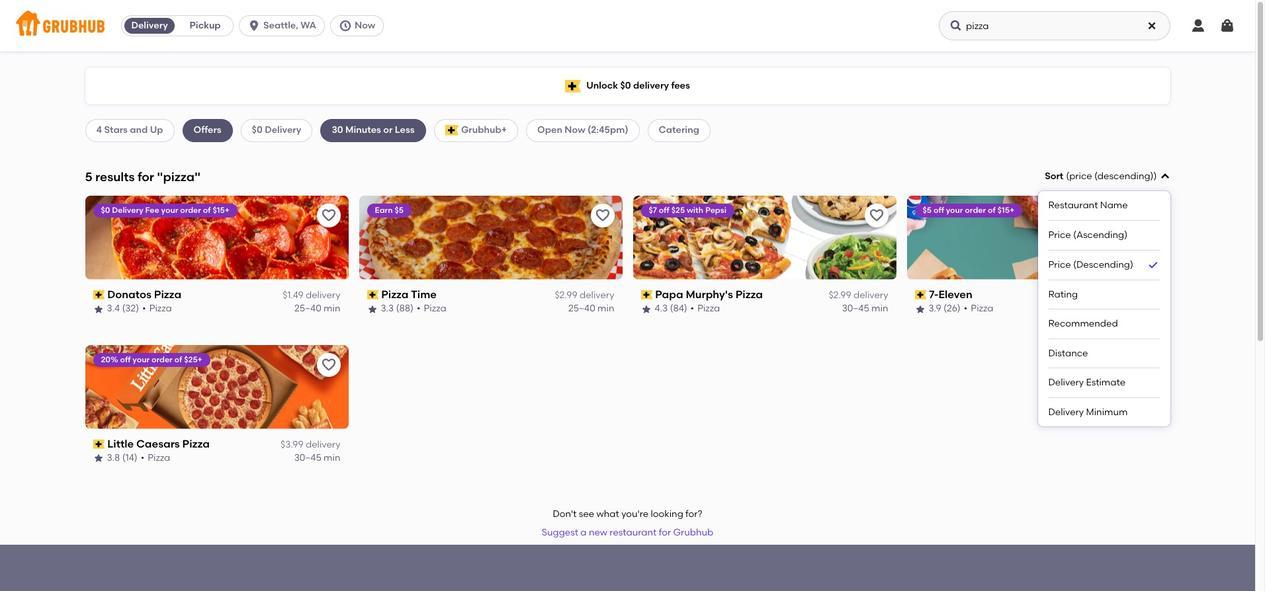 Task type: vqa. For each thing, say whether or not it's contained in the screenshot.
2nd $2.99 delivery from the left
yes



Task type: locate. For each thing, give the bounding box(es) containing it.
30–45
[[842, 303, 869, 315], [1116, 303, 1143, 315], [294, 453, 321, 464]]

$1.49
[[283, 290, 303, 301]]

• right (84)
[[691, 303, 694, 315]]

1 horizontal spatial $5
[[923, 206, 932, 215]]

1 horizontal spatial $15+
[[998, 206, 1014, 215]]

save this restaurant button
[[317, 204, 340, 227], [591, 204, 614, 227], [865, 204, 888, 227], [1138, 204, 1162, 227], [317, 353, 340, 377]]

delivery
[[131, 20, 168, 31], [265, 125, 301, 136], [112, 206, 143, 215], [1048, 377, 1084, 389], [1048, 407, 1084, 418]]

0 vertical spatial price
[[1048, 230, 1071, 241]]

delivery left pickup
[[131, 20, 168, 31]]

pizza
[[154, 288, 181, 301], [381, 288, 409, 301], [736, 288, 763, 301], [149, 303, 172, 315], [424, 303, 446, 315], [698, 303, 720, 315], [971, 303, 994, 315], [182, 438, 210, 450], [148, 453, 170, 464]]

0 horizontal spatial svg image
[[248, 19, 261, 32]]

1 horizontal spatial $0
[[252, 125, 263, 136]]

20%
[[101, 355, 118, 364]]

subscription pass image left the little at bottom left
[[93, 440, 105, 449]]

0 horizontal spatial $15+
[[213, 206, 230, 215]]

price
[[1048, 230, 1071, 241], [1048, 259, 1071, 270]]

for right results
[[138, 169, 154, 184]]

1 horizontal spatial 25–40 min
[[568, 303, 614, 315]]

pizza right (26)
[[971, 303, 994, 315]]

5 results for "pizza" main content
[[0, 52, 1255, 592]]

0 horizontal spatial grubhub plus flag logo image
[[445, 125, 458, 136]]

• pizza down time
[[417, 303, 446, 315]]

$2.99 delivery for pizza time
[[555, 290, 614, 301]]

30
[[332, 125, 343, 136]]

pizza time logo image
[[359, 196, 622, 280]]

your for 7-eleven
[[946, 206, 963, 215]]

delivery left fee
[[112, 206, 143, 215]]

little caesars pizza logo image
[[85, 345, 348, 429]]

0 horizontal spatial $2.99
[[555, 290, 577, 301]]

$5
[[395, 206, 404, 215], [923, 206, 932, 215]]

1 $2.99 delivery from the left
[[555, 290, 614, 301]]

1 vertical spatial for
[[659, 527, 671, 539]]

see
[[579, 509, 594, 520]]

0 vertical spatial grubhub plus flag logo image
[[565, 80, 581, 92]]

delivery for delivery minimum
[[1048, 407, 1084, 418]]

3.4 (32)
[[107, 303, 139, 315]]

0 horizontal spatial now
[[355, 20, 375, 31]]

3.8 (14)
[[107, 453, 137, 464]]

0 vertical spatial $0
[[620, 80, 631, 91]]

2 horizontal spatial 30–45 min
[[1116, 303, 1162, 315]]

star icon image for donatos pizza
[[93, 304, 104, 315]]

1 vertical spatial $0
[[252, 125, 263, 136]]

grubhub+
[[461, 125, 507, 136]]

subscription pass image left the papa
[[641, 291, 653, 300]]

1 horizontal spatial $2.99
[[829, 290, 851, 301]]

0 horizontal spatial order
[[151, 355, 173, 364]]

3.4
[[107, 303, 120, 315]]

1 save this restaurant image from the left
[[321, 208, 336, 224]]

subscription pass image for pizza time
[[367, 291, 379, 300]]

0 horizontal spatial $2.99 delivery
[[555, 290, 614, 301]]

0 horizontal spatial of
[[174, 355, 182, 364]]

0 horizontal spatial subscription pass image
[[367, 291, 379, 300]]

check icon image
[[1146, 258, 1160, 272]]

1 horizontal spatial grubhub plus flag logo image
[[565, 80, 581, 92]]

• pizza down donatos pizza
[[142, 303, 172, 315]]

$2.99 delivery
[[555, 290, 614, 301], [829, 290, 888, 301]]

star icon image left 3.3
[[367, 304, 378, 315]]

estimate
[[1086, 377, 1126, 389]]

• for papa murphy's pizza
[[691, 303, 694, 315]]

• right (32)
[[142, 303, 146, 315]]

save this restaurant image
[[321, 208, 336, 224], [595, 208, 610, 224], [868, 208, 884, 224]]

$0 delivery
[[252, 125, 301, 136]]

pizza down papa murphy's pizza on the right of page
[[698, 303, 720, 315]]

$2.99
[[555, 290, 577, 301], [829, 290, 851, 301]]

delivery for donatos pizza
[[306, 290, 340, 301]]

donatos
[[107, 288, 151, 301]]

star icon image left 3.4
[[93, 304, 104, 315]]

star icon image left 4.3
[[641, 304, 651, 315]]

little
[[107, 438, 134, 450]]

• pizza down the caesars
[[141, 453, 170, 464]]

save this restaurant button for pizza time
[[591, 204, 614, 227]]

1 subscription pass image from the left
[[367, 291, 379, 300]]

•
[[142, 303, 146, 315], [417, 303, 420, 315], [691, 303, 694, 315], [964, 303, 968, 315], [141, 453, 144, 464]]

• pizza right (26)
[[964, 303, 994, 315]]

don't
[[553, 509, 577, 520]]

0 horizontal spatial $0
[[101, 206, 110, 215]]

7-eleven
[[929, 288, 973, 301]]

2 horizontal spatial save this restaurant image
[[868, 208, 884, 224]]

star icon image for little caesars pizza
[[93, 454, 104, 464]]

your
[[161, 206, 178, 215], [946, 206, 963, 215], [133, 355, 150, 364]]

1 horizontal spatial off
[[659, 206, 670, 215]]

save this restaurant image for papa murphy's pizza
[[868, 208, 884, 224]]

none field containing sort
[[1038, 170, 1170, 427]]

delivery down "distance"
[[1048, 377, 1084, 389]]

30–45 min
[[842, 303, 888, 315], [1116, 303, 1162, 315], [294, 453, 340, 464]]

now
[[355, 20, 375, 31], [565, 125, 585, 136]]

$0 down results
[[101, 206, 110, 215]]

grubhub plus flag logo image left 'unlock'
[[565, 80, 581, 92]]

$5 off your order of $15+
[[923, 206, 1014, 215]]

2 $2.99 delivery from the left
[[829, 290, 888, 301]]

minutes
[[345, 125, 381, 136]]

0 vertical spatial now
[[355, 20, 375, 31]]

svg image inside seattle, wa button
[[248, 19, 261, 32]]

2 horizontal spatial of
[[988, 206, 996, 215]]

for down 'looking'
[[659, 527, 671, 539]]

2 $2.99 from the left
[[829, 290, 851, 301]]

0 horizontal spatial your
[[133, 355, 150, 364]]

1 25–40 from the left
[[294, 303, 321, 315]]

1 horizontal spatial 30–45
[[842, 303, 869, 315]]

list box containing restaurant name
[[1048, 191, 1160, 427]]

now right wa
[[355, 20, 375, 31]]

sort ( price (descending) )
[[1045, 171, 1157, 182]]

subscription pass image inside the "7-eleven" link
[[915, 291, 926, 300]]

$2.99 for papa murphy's pizza
[[829, 290, 851, 301]]

• pizza for papa murphy's pizza
[[691, 303, 720, 315]]

1 price from the top
[[1048, 230, 1071, 241]]

pizza down donatos pizza
[[149, 303, 172, 315]]

2 25–40 min from the left
[[568, 303, 614, 315]]

$15+
[[213, 206, 230, 215], [998, 206, 1014, 215]]

$0 right 'unlock'
[[620, 80, 631, 91]]

0 horizontal spatial 25–40
[[294, 303, 321, 315]]

price (ascending)
[[1048, 230, 1128, 241]]

what
[[597, 509, 619, 520]]

min left 3.9
[[872, 303, 888, 315]]

of for $3.99 delivery
[[174, 355, 182, 364]]

1 horizontal spatial 30–45 min
[[842, 303, 888, 315]]

2 subscription pass image from the left
[[641, 291, 653, 300]]

delivery for papa murphy's pizza
[[854, 290, 888, 301]]

2 save this restaurant image from the left
[[595, 208, 610, 224]]

30–45 for 7-eleven
[[1116, 303, 1143, 315]]

save this restaurant image for pizza time
[[595, 208, 610, 224]]

2 horizontal spatial order
[[965, 206, 986, 215]]

grubhub plus flag logo image
[[565, 80, 581, 92], [445, 125, 458, 136]]

suggest
[[542, 527, 578, 539]]

• pizza down papa murphy's pizza on the right of page
[[691, 303, 720, 315]]

0 vertical spatial for
[[138, 169, 154, 184]]

min for donatos pizza
[[324, 303, 340, 315]]

min
[[324, 303, 340, 315], [598, 303, 614, 315], [872, 303, 888, 315], [1145, 303, 1162, 315], [324, 453, 340, 464]]

2 25–40 from the left
[[568, 303, 595, 315]]

with
[[687, 206, 703, 215]]

2 vertical spatial $0
[[101, 206, 110, 215]]

None field
[[1038, 170, 1170, 427]]

(84)
[[670, 303, 687, 315]]

pizza down time
[[424, 303, 446, 315]]

up
[[150, 125, 163, 136]]

1 horizontal spatial save this restaurant image
[[1142, 208, 1158, 224]]

7-
[[929, 288, 939, 301]]

)
[[1154, 171, 1157, 182]]

star icon image left 3.9
[[915, 304, 925, 315]]

1 horizontal spatial of
[[203, 206, 211, 215]]

delivery for delivery
[[131, 20, 168, 31]]

1 horizontal spatial $2.99 delivery
[[829, 290, 888, 301]]

pickup
[[190, 20, 221, 31]]

subscription pass image
[[367, 291, 379, 300], [641, 291, 653, 300]]

pizza down little caesars pizza
[[148, 453, 170, 464]]

0 horizontal spatial save this restaurant image
[[321, 357, 336, 373]]

$0 for $0 delivery fee your order of $15+
[[101, 206, 110, 215]]

0 horizontal spatial off
[[120, 355, 131, 364]]

svg image
[[1190, 18, 1206, 34], [339, 19, 352, 32], [950, 19, 963, 32], [1147, 21, 1157, 31]]

0 horizontal spatial $5
[[395, 206, 404, 215]]

0 horizontal spatial for
[[138, 169, 154, 184]]

subscription pass image
[[93, 291, 105, 300], [915, 291, 926, 300], [93, 440, 105, 449]]

25–40 min for pizza time
[[568, 303, 614, 315]]

1 horizontal spatial for
[[659, 527, 671, 539]]

1 vertical spatial now
[[565, 125, 585, 136]]

20% off your order of $25+
[[101, 355, 202, 364]]

1 25–40 min from the left
[[294, 303, 340, 315]]

delivery
[[633, 80, 669, 91], [306, 290, 340, 301], [580, 290, 614, 301], [854, 290, 888, 301], [306, 439, 340, 451]]

• pizza
[[142, 303, 172, 315], [417, 303, 446, 315], [691, 303, 720, 315], [964, 303, 994, 315], [141, 453, 170, 464]]

grubhub plus flag logo image left grubhub+ at top left
[[445, 125, 458, 136]]

$0 right offers
[[252, 125, 263, 136]]

for inside button
[[659, 527, 671, 539]]

• right (88)
[[417, 303, 420, 315]]

1 horizontal spatial 25–40
[[568, 303, 595, 315]]

0 horizontal spatial 30–45
[[294, 453, 321, 464]]

delivery inside button
[[131, 20, 168, 31]]

0 horizontal spatial 30–45 min
[[294, 453, 340, 464]]

1 horizontal spatial save this restaurant image
[[595, 208, 610, 224]]

pepsi
[[705, 206, 727, 215]]

2 horizontal spatial your
[[946, 206, 963, 215]]

$7
[[649, 206, 657, 215]]

min left 4.3
[[598, 303, 614, 315]]

2 horizontal spatial off
[[934, 206, 944, 215]]

earn
[[375, 206, 393, 215]]

list box
[[1048, 191, 1160, 427]]

subscription pass image left 7-
[[915, 291, 926, 300]]

off for $2.99
[[659, 206, 670, 215]]

star icon image left 3.8
[[93, 454, 104, 464]]

save this restaurant image for $3.99 delivery
[[321, 357, 336, 373]]

price inside option
[[1048, 259, 1071, 270]]

0 horizontal spatial 25–40 min
[[294, 303, 340, 315]]

$0 for $0 delivery
[[252, 125, 263, 136]]

2 price from the top
[[1048, 259, 1071, 270]]

0 vertical spatial save this restaurant image
[[1142, 208, 1158, 224]]

price up rating
[[1048, 259, 1071, 270]]

3.9 (26)
[[929, 303, 961, 315]]

$2.99 for pizza time
[[555, 290, 577, 301]]

0 horizontal spatial save this restaurant image
[[321, 208, 336, 224]]

price down restaurant
[[1048, 230, 1071, 241]]

1 horizontal spatial subscription pass image
[[641, 291, 653, 300]]

(26)
[[944, 303, 961, 315]]

3 save this restaurant image from the left
[[868, 208, 884, 224]]

25–40
[[294, 303, 321, 315], [568, 303, 595, 315]]

papa
[[655, 288, 683, 301]]

• right (14)
[[141, 453, 144, 464]]

$7 off $25 with pepsi
[[649, 206, 727, 215]]

now right open
[[565, 125, 585, 136]]

min down the $3.99 delivery
[[324, 453, 340, 464]]

price (descending) option
[[1048, 250, 1160, 280]]

min down $1.49 delivery
[[324, 303, 340, 315]]

• for donatos pizza
[[142, 303, 146, 315]]

1 vertical spatial grubhub plus flag logo image
[[445, 125, 458, 136]]

2 horizontal spatial 30–45
[[1116, 303, 1143, 315]]

seattle, wa
[[263, 20, 316, 31]]

your for $3.99 delivery
[[133, 355, 150, 364]]

order
[[180, 206, 201, 215], [965, 206, 986, 215], [151, 355, 173, 364]]

30–45 for $2.99 delivery
[[842, 303, 869, 315]]

30–45 for $3.99 delivery
[[294, 453, 321, 464]]

$3.99
[[281, 439, 303, 451]]

subscription pass image left "pizza time"
[[367, 291, 379, 300]]

papa murphy's pizza logo image
[[633, 196, 896, 280]]

1 horizontal spatial now
[[565, 125, 585, 136]]

star icon image for papa murphy's pizza
[[641, 304, 651, 315]]

off
[[659, 206, 670, 215], [934, 206, 944, 215], [120, 355, 131, 364]]

less
[[395, 125, 415, 136]]

off for 7-
[[934, 206, 944, 215]]

min down check icon on the right top of the page
[[1145, 303, 1162, 315]]

pizza right murphy's
[[736, 288, 763, 301]]

distance
[[1048, 348, 1088, 359]]

subscription pass image left donatos
[[93, 291, 105, 300]]

save this restaurant image
[[1142, 208, 1158, 224], [321, 357, 336, 373]]

delivery for pizza time
[[580, 290, 614, 301]]

1 $2.99 from the left
[[555, 290, 577, 301]]

1 vertical spatial price
[[1048, 259, 1071, 270]]

delivery down delivery estimate
[[1048, 407, 1084, 418]]

star icon image
[[93, 304, 104, 315], [367, 304, 378, 315], [641, 304, 651, 315], [915, 304, 925, 315], [93, 454, 104, 464]]

1 vertical spatial save this restaurant image
[[321, 357, 336, 373]]

2 horizontal spatial $0
[[620, 80, 631, 91]]

• pizza for little caesars pizza
[[141, 453, 170, 464]]

svg image
[[1220, 18, 1235, 34], [248, 19, 261, 32], [1160, 171, 1170, 182]]

order for 7-eleven
[[965, 206, 986, 215]]



Task type: describe. For each thing, give the bounding box(es) containing it.
sort
[[1045, 171, 1064, 182]]

donatos pizza logo image
[[85, 196, 348, 280]]

(
[[1066, 171, 1069, 182]]

don't see what you're looking for?
[[553, 509, 702, 520]]

3.3 (88)
[[381, 303, 414, 315]]

for?
[[686, 509, 702, 520]]

save this restaurant image for 7-eleven
[[1142, 208, 1158, 224]]

(descending)
[[1095, 171, 1154, 182]]

30–45 min for $3.99 delivery
[[294, 453, 340, 464]]

pizza up 3.3 (88) at the left bottom
[[381, 288, 409, 301]]

• pizza for pizza time
[[417, 303, 446, 315]]

$0 delivery fee your order of $15+
[[101, 206, 230, 215]]

30 minutes or less
[[332, 125, 415, 136]]

$25+
[[184, 355, 202, 364]]

5
[[85, 169, 92, 184]]

delivery left 30
[[265, 125, 301, 136]]

catering
[[659, 125, 699, 136]]

1 horizontal spatial svg image
[[1160, 171, 1170, 182]]

little caesars pizza
[[107, 438, 210, 450]]

star icon image for pizza time
[[367, 304, 378, 315]]

fee
[[145, 206, 159, 215]]

subscription pass image for little caesars pizza
[[93, 440, 105, 449]]

delivery for little caesars pizza
[[306, 439, 340, 451]]

(ascending)
[[1073, 230, 1128, 241]]

subscription pass image for donatos pizza
[[93, 291, 105, 300]]

1 horizontal spatial your
[[161, 206, 178, 215]]

fees
[[671, 80, 690, 91]]

earn $5
[[375, 206, 404, 215]]

suggest a new restaurant for grubhub
[[542, 527, 713, 539]]

restaurant name
[[1048, 200, 1128, 211]]

(2:45pm)
[[588, 125, 628, 136]]

delivery for delivery estimate
[[1048, 377, 1084, 389]]

(32)
[[122, 303, 139, 315]]

4 stars and up
[[96, 125, 163, 136]]

suggest a new restaurant for grubhub button
[[536, 522, 719, 545]]

4.3
[[655, 303, 668, 315]]

seattle,
[[263, 20, 298, 31]]

eleven
[[939, 288, 973, 301]]

5 results for "pizza"
[[85, 169, 201, 184]]

30–45 min for 7-eleven
[[1116, 303, 1162, 315]]

$1.49 delivery
[[283, 290, 340, 301]]

• right (26)
[[964, 303, 968, 315]]

papa murphy's pizza
[[655, 288, 763, 301]]

now button
[[330, 15, 389, 36]]

min for pizza time
[[598, 303, 614, 315]]

grubhub plus flag logo image for grubhub+
[[445, 125, 458, 136]]

save this restaurant button for papa murphy's pizza
[[865, 204, 888, 227]]

4.3 (84)
[[655, 303, 687, 315]]

recommended
[[1048, 318, 1118, 330]]

subscription pass image for papa murphy's pizza
[[641, 291, 653, 300]]

now inside 5 results for "pizza" 'main content'
[[565, 125, 585, 136]]

rating
[[1048, 289, 1078, 300]]

price for price (ascending)
[[1048, 230, 1071, 241]]

offers
[[194, 125, 221, 136]]

and
[[130, 125, 148, 136]]

$2.99 delivery for papa murphy's pizza
[[829, 290, 888, 301]]

delivery minimum
[[1048, 407, 1128, 418]]

7-eleven link
[[915, 288, 1162, 303]]

(14)
[[122, 453, 137, 464]]

grubhub
[[673, 527, 713, 539]]

stars
[[104, 125, 128, 136]]

save this restaurant button for little caesars pizza
[[317, 353, 340, 377]]

off for $3.99
[[120, 355, 131, 364]]

subscription pass image for 7-eleven
[[915, 291, 926, 300]]

wa
[[301, 20, 316, 31]]

1 $15+ from the left
[[213, 206, 230, 215]]

(88)
[[396, 303, 414, 315]]

seattle, wa button
[[239, 15, 330, 36]]

3.3
[[381, 303, 394, 315]]

pizza right donatos
[[154, 288, 181, 301]]

you're
[[621, 509, 649, 520]]

time
[[411, 288, 437, 301]]

donatos pizza
[[107, 288, 181, 301]]

$3.99 delivery
[[281, 439, 340, 451]]

2 $15+ from the left
[[998, 206, 1014, 215]]

• pizza for donatos pizza
[[142, 303, 172, 315]]

order for $3.99 delivery
[[151, 355, 173, 364]]

new
[[589, 527, 607, 539]]

4
[[96, 125, 102, 136]]

a
[[581, 527, 587, 539]]

3.9
[[929, 303, 941, 315]]

pickup button
[[177, 15, 233, 36]]

none field inside 5 results for "pizza" 'main content'
[[1038, 170, 1170, 427]]

save this restaurant button for donatos pizza
[[317, 204, 340, 227]]

list box inside 5 results for "pizza" 'main content'
[[1048, 191, 1160, 427]]

• for little caesars pizza
[[141, 453, 144, 464]]

• for pizza time
[[417, 303, 420, 315]]

restaurant
[[610, 527, 657, 539]]

(descending)
[[1073, 259, 1133, 270]]

murphy's
[[686, 288, 733, 301]]

min for little caesars pizza
[[324, 453, 340, 464]]

open now (2:45pm)
[[537, 125, 628, 136]]

caesars
[[136, 438, 180, 450]]

restaurant
[[1048, 200, 1098, 211]]

or
[[383, 125, 393, 136]]

main navigation navigation
[[0, 0, 1255, 52]]

grubhub plus flag logo image for unlock $0 delivery fees
[[565, 80, 581, 92]]

svg image inside 'now' button
[[339, 19, 352, 32]]

of for 7-eleven
[[988, 206, 996, 215]]

results
[[95, 169, 135, 184]]

delivery estimate
[[1048, 377, 1126, 389]]

2 horizontal spatial svg image
[[1220, 18, 1235, 34]]

now inside button
[[355, 20, 375, 31]]

25–40 for pizza time
[[568, 303, 595, 315]]

"pizza"
[[157, 169, 201, 184]]

price for price (descending)
[[1048, 259, 1071, 270]]

unlock
[[586, 80, 618, 91]]

price (descending)
[[1048, 259, 1133, 270]]

1 $5 from the left
[[395, 206, 404, 215]]

30–45 min for $2.99 delivery
[[842, 303, 888, 315]]

min for papa murphy's pizza
[[872, 303, 888, 315]]

pizza time
[[381, 288, 437, 301]]

$25
[[671, 206, 685, 215]]

2 $5 from the left
[[923, 206, 932, 215]]

price
[[1069, 171, 1092, 182]]

open
[[537, 125, 562, 136]]

minimum
[[1086, 407, 1128, 418]]

25–40 for donatos pizza
[[294, 303, 321, 315]]

1 horizontal spatial order
[[180, 206, 201, 215]]

Search for food, convenience, alcohol... search field
[[939, 11, 1171, 40]]

25–40 min for donatos pizza
[[294, 303, 340, 315]]

pizza right the caesars
[[182, 438, 210, 450]]

name
[[1100, 200, 1128, 211]]

7-eleven logo image
[[907, 196, 1170, 280]]

looking
[[651, 509, 683, 520]]

save this restaurant image for donatos pizza
[[321, 208, 336, 224]]

delivery button
[[122, 15, 177, 36]]



